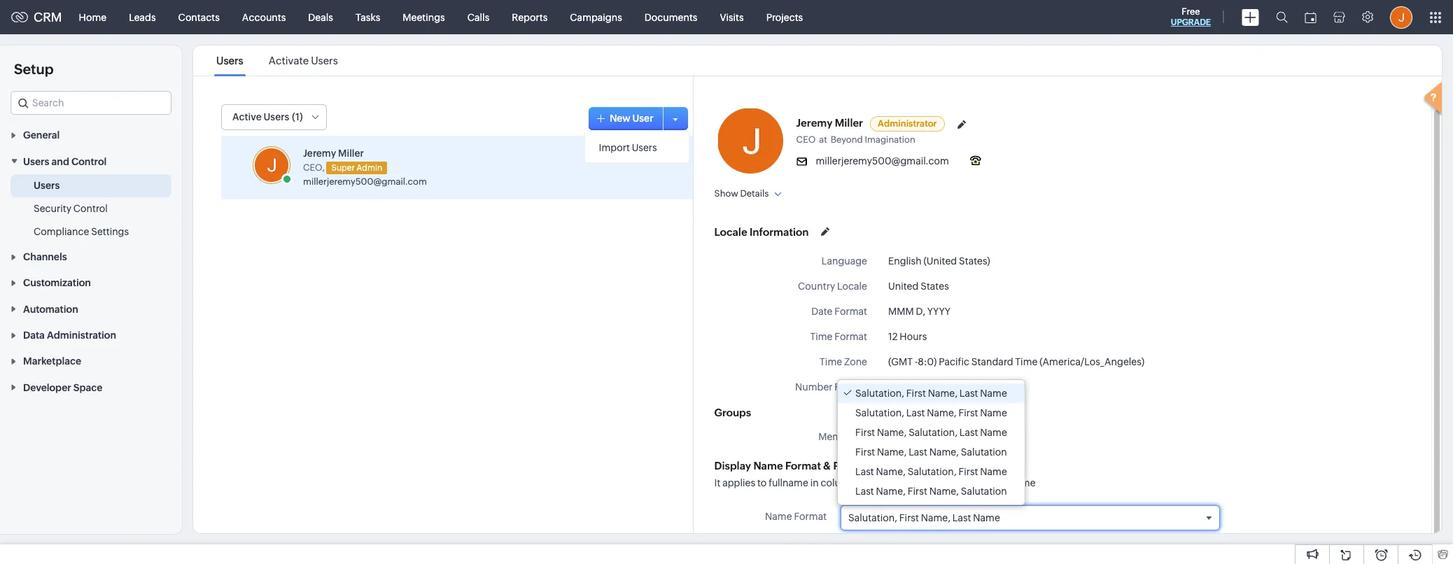 Task type: vqa. For each thing, say whether or not it's contained in the screenshot.


Task type: locate. For each thing, give the bounding box(es) containing it.
create menu image
[[1242, 9, 1259, 26]]

first inside the salutation, first name, last name field
[[899, 512, 919, 524]]

admin
[[357, 163, 382, 173]]

country
[[798, 281, 835, 292]]

0 vertical spatial salutation
[[961, 447, 1007, 458]]

users link
[[214, 55, 245, 67], [34, 178, 60, 192]]

(united
[[924, 256, 957, 267]]

compliance
[[34, 226, 89, 237]]

salutation, first name, last name up salutation, last name, first name
[[856, 388, 1007, 399]]

salutation for last name, first name, salutation
[[961, 486, 1007, 497]]

0 vertical spatial in
[[859, 431, 867, 442]]

format up fullname
[[785, 460, 821, 472]]

0 vertical spatial and
[[51, 156, 69, 167]]

salutation up user
[[961, 447, 1007, 458]]

projects link
[[755, 0, 814, 34]]

lookup
[[909, 477, 940, 489]]

0 vertical spatial jeremy
[[796, 117, 833, 129]]

last name, first name, salutation
[[856, 486, 1007, 497]]

1 vertical spatial users link
[[34, 178, 60, 192]]

format
[[835, 306, 867, 317], [835, 331, 867, 342], [835, 382, 867, 393], [785, 460, 821, 472], [794, 511, 827, 522]]

projects
[[766, 12, 803, 23]]

format up zone
[[835, 331, 867, 342]]

0 vertical spatial locale
[[714, 226, 747, 238]]

mmm d, yyyy
[[888, 306, 951, 317]]

ceo,
[[303, 162, 325, 173]]

security
[[34, 203, 71, 214]]

united states
[[888, 281, 949, 292]]

1 vertical spatial locale
[[837, 281, 867, 292]]

salutation, first name, last name inside "tree"
[[856, 388, 1007, 399]]

1 salutation from the top
[[961, 447, 1007, 458]]

control up the compliance settings
[[73, 203, 108, 214]]

format inside display name format & preferences it applies to fullname in column of list view, lookup fields and user name
[[785, 460, 821, 472]]

in right member
[[859, 431, 867, 442]]

0 horizontal spatial and
[[51, 156, 69, 167]]

free
[[1182, 6, 1200, 17]]

2 salutation from the top
[[961, 486, 1007, 497]]

salutation, first name, last name down last name, first name, salutation
[[849, 512, 1000, 524]]

activate users link
[[266, 55, 340, 67]]

documents link
[[633, 0, 709, 34]]

format down fullname
[[794, 511, 827, 522]]

1 horizontal spatial miller
[[835, 117, 863, 129]]

salutation, first name, last name
[[856, 388, 1007, 399], [849, 512, 1000, 524]]

1 vertical spatial salutation, first name, last name
[[849, 512, 1000, 524]]

crm
[[34, 10, 62, 25]]

salutation, first name, last name inside field
[[849, 512, 1000, 524]]

tree
[[838, 380, 1025, 505]]

miller up beyond
[[835, 117, 863, 129]]

data
[[23, 330, 45, 341]]

activate users
[[269, 55, 338, 67]]

1 vertical spatial millerjeremy500@gmail.com
[[303, 176, 427, 187]]

marketplace
[[23, 356, 81, 367]]

0 vertical spatial miller
[[835, 117, 863, 129]]

in
[[859, 431, 867, 442], [810, 477, 819, 489]]

0 horizontal spatial in
[[810, 477, 819, 489]]

- up preferences
[[888, 431, 891, 442]]

12
[[888, 331, 898, 342]]

yyyy
[[927, 306, 951, 317]]

list
[[204, 46, 351, 76]]

salutation, up last name, first name, salutation
[[908, 466, 957, 477]]

beyond
[[831, 134, 863, 145]]

1 horizontal spatial and
[[969, 477, 986, 489]]

user
[[632, 112, 654, 124]]

1 horizontal spatial users link
[[214, 55, 245, 67]]

millerjeremy500@gmail.com down beyond imagination link
[[816, 155, 949, 167]]

security control
[[34, 203, 108, 214]]

to
[[757, 477, 767, 489]]

salutation, last name, first name
[[856, 407, 1007, 419]]

jeremy for jeremy miller
[[796, 117, 833, 129]]

first name, salutation, last name
[[856, 427, 1007, 438]]

salutation, first name, last name for the salutation, first name, last name field
[[849, 512, 1000, 524]]

crm link
[[11, 10, 62, 25]]

reports link
[[501, 0, 559, 34]]

control down general dropdown button
[[71, 156, 107, 167]]

groups
[[714, 407, 751, 419]]

time left zone
[[820, 356, 842, 368]]

free upgrade
[[1171, 6, 1211, 27]]

users up security
[[34, 180, 60, 191]]

1 vertical spatial jeremy
[[303, 148, 336, 159]]

in left the column
[[810, 477, 819, 489]]

1 horizontal spatial jeremy
[[796, 117, 833, 129]]

salutation left name
[[961, 486, 1007, 497]]

and
[[51, 156, 69, 167], [969, 477, 986, 489]]

- right '(gmt'
[[915, 356, 918, 368]]

tasks
[[356, 12, 380, 23]]

0 horizontal spatial miller
[[338, 148, 364, 159]]

jeremy for jeremy miller ceo, super admin millerjeremy500@gmail.com
[[303, 148, 336, 159]]

jeremy up ceo,
[[303, 148, 336, 159]]

security control link
[[34, 201, 108, 215]]

english (united states)
[[888, 256, 990, 267]]

visits link
[[709, 0, 755, 34]]

0 vertical spatial control
[[71, 156, 107, 167]]

control
[[71, 156, 107, 167], [73, 203, 108, 214]]

calendar image
[[1305, 12, 1317, 23]]

-
[[915, 356, 918, 368], [888, 431, 891, 442]]

Salutation, First Name, Last Name field
[[842, 506, 1219, 530]]

format up time format
[[835, 306, 867, 317]]

format down zone
[[835, 382, 867, 393]]

millerjeremy500@gmail.com
[[816, 155, 949, 167], [303, 176, 427, 187]]

tree containing salutation, first name, last name
[[838, 380, 1025, 505]]

salutation, down list
[[849, 512, 897, 524]]

accounts
[[242, 12, 286, 23]]

and inside display name format & preferences it applies to fullname in column of list view, lookup fields and user name
[[969, 477, 986, 489]]

time for time format
[[810, 331, 833, 342]]

miller
[[835, 117, 863, 129], [338, 148, 364, 159]]

country locale
[[798, 281, 867, 292]]

1 vertical spatial in
[[810, 477, 819, 489]]

states
[[921, 281, 949, 292]]

millerjeremy500@gmail.com down admin
[[303, 176, 427, 187]]

time for time zone
[[820, 356, 842, 368]]

0 horizontal spatial users link
[[34, 178, 60, 192]]

active
[[232, 111, 262, 123]]

settings
[[91, 226, 129, 237]]

1 vertical spatial salutation
[[961, 486, 1007, 497]]

details
[[740, 188, 769, 199]]

0 vertical spatial users link
[[214, 55, 245, 67]]

profile element
[[1382, 0, 1421, 34]]

ceo at beyond imagination
[[796, 134, 916, 145]]

1 horizontal spatial millerjeremy500@gmail.com
[[816, 155, 949, 167]]

name format
[[765, 511, 827, 522]]

and left user
[[969, 477, 986, 489]]

and down "general"
[[51, 156, 69, 167]]

users link up security
[[34, 178, 60, 192]]

1 vertical spatial miller
[[338, 148, 364, 159]]

users and control
[[23, 156, 107, 167]]

name inside display name format & preferences it applies to fullname in column of list view, lookup fields and user name
[[754, 460, 783, 472]]

activate
[[269, 55, 309, 67]]

users
[[216, 55, 243, 67], [311, 55, 338, 67], [632, 142, 657, 153], [23, 156, 49, 167], [34, 180, 60, 191]]

users link for the security control link
[[34, 178, 60, 192]]

1 vertical spatial and
[[969, 477, 986, 489]]

active users (1)
[[232, 111, 303, 123]]

users link for activate users link
[[214, 55, 245, 67]]

jeremy inside the jeremy miller ceo, super admin millerjeremy500@gmail.com
[[303, 148, 336, 159]]

0 vertical spatial salutation, first name, last name
[[856, 388, 1007, 399]]

users (1)
[[264, 111, 303, 123]]

data administration
[[23, 330, 116, 341]]

1 vertical spatial control
[[73, 203, 108, 214]]

reports
[[512, 12, 548, 23]]

of
[[858, 477, 867, 489]]

users inside dropdown button
[[23, 156, 49, 167]]

time down date
[[810, 331, 833, 342]]

jeremy miller ceo, super admin millerjeremy500@gmail.com
[[303, 148, 427, 187]]

general
[[23, 130, 60, 141]]

0 horizontal spatial jeremy
[[303, 148, 336, 159]]

last name, salutation, first name
[[856, 466, 1007, 477]]

space
[[73, 382, 103, 393]]

1 vertical spatial -
[[888, 431, 891, 442]]

users link down contacts link
[[214, 55, 245, 67]]

None field
[[11, 91, 172, 115]]

jeremy up ceo
[[796, 117, 833, 129]]

information
[[750, 226, 809, 238]]

name, inside the salutation, first name, last name field
[[921, 512, 951, 524]]

developer space
[[23, 382, 103, 393]]

marketplace button
[[0, 348, 182, 374]]

show details link
[[714, 188, 782, 199]]

miller inside the jeremy miller ceo, super admin millerjeremy500@gmail.com
[[338, 148, 364, 159]]

upgrade
[[1171, 18, 1211, 27]]

1 horizontal spatial -
[[915, 356, 918, 368]]

create menu element
[[1234, 0, 1268, 34]]

0 vertical spatial -
[[915, 356, 918, 368]]

locale down show
[[714, 226, 747, 238]]

new
[[610, 112, 631, 124]]

first
[[906, 388, 926, 399], [959, 407, 978, 419], [856, 427, 875, 438], [856, 447, 875, 458], [959, 466, 978, 477], [908, 486, 927, 497], [899, 512, 919, 524]]

salutation for first name, last name, salutation
[[961, 447, 1007, 458]]

users down "general"
[[23, 156, 49, 167]]

hours
[[900, 331, 927, 342]]

standard
[[972, 356, 1013, 368]]

locale down language
[[837, 281, 867, 292]]

accounts link
[[231, 0, 297, 34]]

miller up the super
[[338, 148, 364, 159]]



Task type: describe. For each thing, give the bounding box(es) containing it.
import
[[599, 142, 630, 153]]

campaigns
[[570, 12, 622, 23]]

salutation, down '(gmt'
[[856, 388, 904, 399]]

developer
[[23, 382, 71, 393]]

automation
[[23, 304, 78, 315]]

calls
[[467, 12, 490, 23]]

general button
[[0, 122, 182, 148]]

visits
[[720, 12, 744, 23]]

states)
[[959, 256, 990, 267]]

new user
[[610, 112, 654, 124]]

super
[[331, 163, 355, 173]]

customization
[[23, 277, 91, 289]]

12 hours
[[888, 331, 927, 342]]

ceo
[[796, 134, 816, 145]]

applies
[[723, 477, 755, 489]]

view,
[[884, 477, 907, 489]]

deals
[[308, 12, 333, 23]]

campaigns link
[[559, 0, 633, 34]]

users down contacts link
[[216, 55, 243, 67]]

tasks link
[[344, 0, 392, 34]]

new user button
[[589, 107, 668, 130]]

number format
[[795, 382, 867, 393]]

display name format & preferences it applies to fullname in column of list view, lookup fields and user name
[[714, 460, 1036, 489]]

channels
[[23, 251, 67, 263]]

1 horizontal spatial locale
[[837, 281, 867, 292]]

it
[[714, 477, 721, 489]]

control inside dropdown button
[[71, 156, 107, 167]]

format for number
[[835, 382, 867, 393]]

format for time
[[835, 331, 867, 342]]

imagination
[[865, 134, 916, 145]]

compliance settings
[[34, 226, 129, 237]]

last inside the salutation, first name, last name field
[[953, 512, 971, 524]]

home
[[79, 12, 107, 23]]

in inside display name format & preferences it applies to fullname in column of list view, lookup fields and user name
[[810, 477, 819, 489]]

show
[[714, 188, 738, 199]]

automation button
[[0, 296, 182, 322]]

0 horizontal spatial millerjeremy500@gmail.com
[[303, 176, 427, 187]]

(gmt
[[888, 356, 913, 368]]

control inside region
[[73, 203, 108, 214]]

display
[[714, 460, 751, 472]]

compliance settings link
[[34, 225, 129, 239]]

Search text field
[[11, 92, 171, 114]]

meetings link
[[392, 0, 456, 34]]

fields
[[942, 477, 967, 489]]

salutation, first name, last name for "tree" containing salutation, first name, last name
[[856, 388, 1007, 399]]

date
[[811, 306, 833, 317]]

number
[[795, 382, 833, 393]]

first name, last name, salutation
[[856, 447, 1007, 458]]

member
[[819, 431, 857, 442]]

salutation, down salutation, last name, first name
[[909, 427, 958, 438]]

united
[[888, 281, 919, 292]]

contacts
[[178, 12, 220, 23]]

member in
[[819, 431, 867, 442]]

users and control region
[[0, 174, 182, 243]]

administrator
[[878, 118, 937, 129]]

0 horizontal spatial -
[[888, 431, 891, 442]]

date format
[[811, 306, 867, 317]]

customization button
[[0, 270, 182, 296]]

profile image
[[1390, 6, 1413, 28]]

format for date
[[835, 306, 867, 317]]

0 vertical spatial millerjeremy500@gmail.com
[[816, 155, 949, 167]]

fullname
[[769, 477, 808, 489]]

at
[[819, 134, 827, 145]]

miller for jeremy miller ceo, super admin millerjeremy500@gmail.com
[[338, 148, 364, 159]]

locale information
[[714, 226, 809, 238]]

administration
[[47, 330, 116, 341]]

meetings
[[403, 12, 445, 23]]

salutation, up member in
[[856, 407, 904, 419]]

users down user
[[632, 142, 657, 153]]

&
[[823, 460, 831, 472]]

mmm
[[888, 306, 914, 317]]

8:0)
[[918, 356, 937, 368]]

1 horizontal spatial in
[[859, 431, 867, 442]]

data administration button
[[0, 322, 182, 348]]

search image
[[1276, 11, 1288, 23]]

users right "activate"
[[311, 55, 338, 67]]

0 horizontal spatial locale
[[714, 226, 747, 238]]

name inside the salutation, first name, last name field
[[973, 512, 1000, 524]]

language
[[822, 256, 867, 267]]

miller for jeremy miller
[[835, 117, 863, 129]]

documents
[[645, 12, 698, 23]]

preferences
[[833, 460, 894, 472]]

d,
[[916, 306, 925, 317]]

format for name
[[794, 511, 827, 522]]

time format
[[810, 331, 867, 342]]

home link
[[68, 0, 118, 34]]

pacific
[[939, 356, 970, 368]]

developer space button
[[0, 374, 182, 400]]

list containing users
[[204, 46, 351, 76]]

contacts link
[[167, 0, 231, 34]]

salutation, inside field
[[849, 512, 897, 524]]

users inside region
[[34, 180, 60, 191]]

deals link
[[297, 0, 344, 34]]

import users
[[599, 142, 657, 153]]

and inside dropdown button
[[51, 156, 69, 167]]

search element
[[1268, 0, 1297, 34]]

user
[[988, 477, 1008, 489]]

zone
[[844, 356, 867, 368]]

time right standard in the bottom of the page
[[1015, 356, 1038, 368]]



